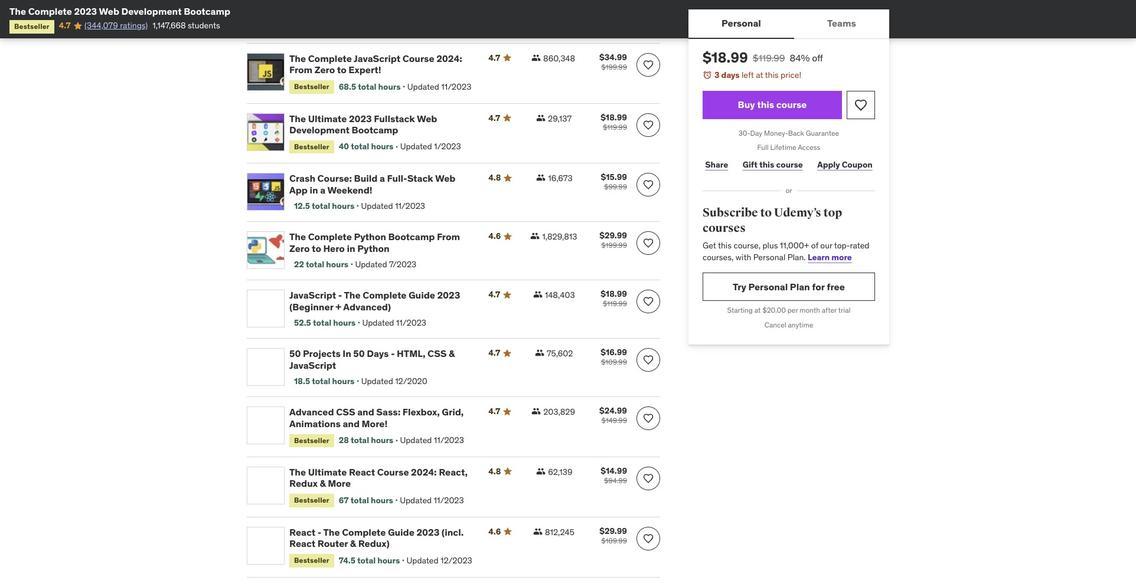 Task type: vqa. For each thing, say whether or not it's contained in the screenshot.


Task type: locate. For each thing, give the bounding box(es) containing it.
(beginner
[[289, 301, 333, 313]]

hours down the ultimate 2023 fullstack web development bootcamp "link"
[[371, 141, 394, 152]]

personal inside "get this course, plus 11,000+ of our top-rated courses, with personal plan."
[[753, 252, 786, 263]]

the inside the complete python bootcamp from zero to hero in python
[[289, 231, 306, 243]]

updated 1/2023
[[400, 141, 461, 152]]

0 horizontal spatial from
[[289, 64, 313, 76]]

1 horizontal spatial 50
[[353, 348, 365, 360]]

updated for 18.5 total hours
[[361, 376, 393, 387]]

(344,079 ratings)
[[85, 20, 148, 31]]

- inside react - the complete guide 2023 (incl. react router & redux)
[[318, 527, 322, 539]]

complete inside the complete javascript course 2024: from zero to expert!
[[308, 53, 352, 64]]

xsmall image left 203,829
[[532, 407, 541, 417]]

the ultimate 2023 fullstack web development bootcamp
[[289, 113, 437, 136]]

hours down the ultimate react course 2024: react, redux & more link
[[371, 495, 393, 506]]

- inside 50 projects in 50 days - html, css & javascript
[[391, 348, 395, 360]]

xsmall image left 148,403
[[533, 290, 543, 300]]

course inside button
[[777, 99, 807, 110]]

2 vertical spatial to
[[312, 243, 321, 254]]

hours down in
[[332, 376, 355, 387]]

zero left expert!
[[315, 64, 335, 76]]

0 vertical spatial 4.8
[[489, 173, 501, 183]]

react - the complete guide 2023 (incl. react router & redux)
[[289, 527, 464, 550]]

xsmall image left '860,348'
[[532, 53, 541, 63]]

3 wishlist image from the top
[[643, 238, 654, 249]]

updated 11/2023 down flexbox,
[[400, 435, 464, 446]]

course inside the ultimate react course 2024: react, redux & more
[[377, 467, 409, 478]]

xsmall image left 812,245
[[533, 527, 543, 537]]

updated 11/2023 up fullstack
[[407, 81, 472, 92]]

2 $29.99 from the top
[[600, 526, 627, 537]]

0 vertical spatial javascript
[[354, 53, 401, 64]]

in for course:
[[310, 184, 318, 196]]

$18.99 right 148,403
[[601, 289, 627, 300]]

javascript up '52.5'
[[289, 290, 336, 301]]

the inside the ultimate react course 2024: react, redux & more
[[289, 467, 306, 478]]

to
[[337, 64, 347, 76], [760, 206, 772, 220], [312, 243, 321, 254]]

tab list
[[689, 9, 890, 39]]

projects
[[303, 348, 341, 360]]

2024: inside the complete javascript course 2024: from zero to expert!
[[437, 53, 462, 64]]

the inside the complete javascript course 2024: from zero to expert!
[[289, 53, 306, 64]]

in inside the crash course: build a full-stack web app in a weekend!
[[310, 184, 318, 196]]

1 wishlist image from the top
[[643, 59, 654, 71]]

get this course, plus 11,000+ of our top-rated courses, with personal plan.
[[703, 241, 870, 263]]

0 horizontal spatial in
[[310, 184, 318, 196]]

1 vertical spatial javascript
[[289, 290, 336, 301]]

to left udemy's
[[760, 206, 772, 220]]

0 horizontal spatial 50
[[289, 348, 301, 360]]

to inside subscribe to udemy's top courses
[[760, 206, 772, 220]]

$119.99 inside $18.99 $119.99 84% off
[[753, 52, 785, 64]]

total right 12.5
[[312, 201, 330, 211]]

1 vertical spatial zero
[[289, 243, 310, 254]]

1 vertical spatial guide
[[388, 527, 415, 539]]

7 wishlist image from the top
[[643, 533, 654, 545]]

advanced css and sass: flexbox, grid, animations and more! link
[[289, 407, 474, 430]]

& right 'html,'
[[449, 348, 455, 360]]

$199.99 right 1,829,813
[[601, 241, 627, 250]]

1 vertical spatial at
[[755, 306, 761, 315]]

total down the (beginner
[[313, 318, 331, 328]]

1 vertical spatial from
[[437, 231, 460, 243]]

updated for 74.5 total hours
[[407, 556, 439, 566]]

development up 1,147,668
[[121, 5, 182, 17]]

personal button
[[689, 9, 794, 38]]

sass:
[[376, 407, 401, 418]]

at left $20.00
[[755, 306, 761, 315]]

$109.99
[[601, 358, 627, 367]]

xsmall image left 29,137
[[536, 113, 546, 123]]

11/2023 for react
[[434, 495, 464, 506]]

1 vertical spatial $199.99
[[601, 241, 627, 250]]

$119.99 for the ultimate 2023 fullstack web development bootcamp
[[603, 123, 627, 132]]

1 vertical spatial 4.6
[[489, 527, 501, 537]]

0 horizontal spatial &
[[320, 478, 326, 490]]

$18.99 $119.99 right 29,137
[[601, 112, 627, 132]]

2 horizontal spatial &
[[449, 348, 455, 360]]

0 vertical spatial css
[[428, 348, 447, 360]]

1 vertical spatial ultimate
[[308, 467, 347, 478]]

updated down the complete python bootcamp from zero to hero in python
[[355, 259, 387, 270]]

1 vertical spatial -
[[391, 348, 395, 360]]

course inside the complete javascript course 2024: from zero to expert!
[[403, 53, 434, 64]]

1 4.8 from the top
[[489, 173, 501, 183]]

0 vertical spatial course
[[777, 99, 807, 110]]

4 wishlist image from the top
[[643, 296, 654, 308]]

74.5
[[339, 556, 356, 566]]

- right days
[[391, 348, 395, 360]]

course up back
[[777, 99, 807, 110]]

0 vertical spatial $18.99 $119.99
[[601, 112, 627, 132]]

wishlist image for 50 projects in 50 days - html, css & javascript
[[643, 355, 654, 366]]

javascript up 68.5 total hours
[[354, 53, 401, 64]]

wishlist image for javascript - the complete guide 2023 (beginner + advanced)
[[643, 296, 654, 308]]

wishlist image
[[643, 59, 654, 71], [643, 179, 654, 191], [643, 238, 654, 249], [643, 296, 654, 308], [643, 413, 654, 425], [643, 473, 654, 485], [643, 533, 654, 545]]

1 horizontal spatial -
[[338, 290, 342, 301]]

try personal plan for free
[[733, 281, 845, 293]]

react - the complete guide 2023 (incl. react router & redux) link
[[289, 527, 474, 550]]

development
[[121, 5, 182, 17], [289, 124, 350, 136]]

$18.99
[[703, 48, 748, 67], [601, 112, 627, 123], [601, 289, 627, 300]]

1 vertical spatial &
[[320, 478, 326, 490]]

2 vertical spatial web
[[435, 173, 456, 185]]

advanced)
[[343, 301, 391, 313]]

coupon
[[842, 159, 873, 170]]

4.8 for crash course: build a full-stack web app in a weekend!
[[489, 173, 501, 183]]

from inside the complete python bootcamp from zero to hero in python
[[437, 231, 460, 243]]

xsmall image for react - the complete guide 2023 (incl. react router & redux)
[[533, 527, 543, 537]]

0 horizontal spatial css
[[336, 407, 355, 418]]

& left more
[[320, 478, 326, 490]]

personal
[[722, 17, 761, 29], [753, 252, 786, 263], [749, 281, 788, 293]]

5 wishlist image from the top
[[643, 413, 654, 425]]

- down redux on the bottom of the page
[[318, 527, 322, 539]]

alarm image
[[703, 70, 712, 80]]

1 vertical spatial css
[[336, 407, 355, 418]]

a up 12.5 total hours on the left top
[[320, 184, 326, 196]]

updated for 22 total hours
[[355, 259, 387, 270]]

hours down redux)
[[378, 556, 400, 566]]

1 vertical spatial $29.99
[[600, 526, 627, 537]]

personal down plus
[[753, 252, 786, 263]]

hours
[[378, 81, 401, 92], [371, 141, 394, 152], [332, 201, 355, 211], [326, 259, 349, 270], [333, 318, 356, 328], [332, 376, 355, 387], [371, 435, 393, 446], [371, 495, 393, 506], [378, 556, 400, 566]]

1 vertical spatial $18.99
[[601, 112, 627, 123]]

javascript
[[354, 53, 401, 64], [289, 290, 336, 301], [289, 359, 336, 371]]

top-
[[834, 241, 850, 251]]

xsmall image for the ultimate 2023 fullstack web development bootcamp
[[536, 113, 546, 123]]

2 horizontal spatial to
[[760, 206, 772, 220]]

guide for router
[[388, 527, 415, 539]]

apply coupon
[[818, 159, 873, 170]]

0 vertical spatial ultimate
[[308, 113, 347, 124]]

guide inside 'javascript - the complete guide 2023 (beginner + advanced)'
[[409, 290, 435, 301]]

the for the complete javascript course 2024: from zero to expert!
[[289, 53, 306, 64]]

812,245
[[545, 527, 575, 538]]

0 vertical spatial from
[[289, 64, 313, 76]]

-
[[338, 290, 342, 301], [391, 348, 395, 360], [318, 527, 322, 539]]

course right expert!
[[403, 53, 434, 64]]

in right the hero
[[347, 243, 355, 254]]

50 left projects
[[289, 348, 301, 360]]

1 vertical spatial in
[[347, 243, 355, 254]]

4.6 for react - the complete guide 2023 (incl. react router & redux)
[[489, 527, 501, 537]]

$119.99 up $15.99
[[603, 123, 627, 132]]

updated down the advanced)
[[362, 318, 394, 328]]

zero up 22
[[289, 243, 310, 254]]

1 $29.99 from the top
[[600, 231, 627, 241]]

1 vertical spatial $119.99
[[603, 123, 627, 132]]

28 total hours
[[339, 435, 393, 446]]

1 ultimate from the top
[[308, 113, 347, 124]]

the for the complete 2023 web development bootcamp
[[9, 5, 26, 17]]

javascript inside the complete javascript course 2024: from zero to expert!
[[354, 53, 401, 64]]

guarantee
[[806, 129, 839, 137]]

2 vertical spatial wishlist image
[[643, 355, 654, 366]]

0 vertical spatial 4.6
[[489, 231, 501, 242]]

ultimate up 40
[[308, 113, 347, 124]]

2 horizontal spatial -
[[391, 348, 395, 360]]

0 vertical spatial web
[[99, 5, 119, 17]]

this right buy in the right of the page
[[757, 99, 774, 110]]

total for 40
[[351, 141, 369, 152]]

xsmall image left 75,602
[[535, 349, 545, 358]]

the complete python bootcamp from zero to hero in python
[[289, 231, 460, 254]]

in right the app
[[310, 184, 318, 196]]

1 horizontal spatial zero
[[315, 64, 335, 76]]

$119.99 up 3 days left at this price!
[[753, 52, 785, 64]]

ultimate inside the ultimate react course 2024: react, redux & more
[[308, 467, 347, 478]]

crash
[[289, 173, 315, 185]]

course for javascript
[[403, 53, 434, 64]]

wishlist image
[[854, 98, 868, 112], [643, 119, 654, 131], [643, 355, 654, 366]]

0 horizontal spatial to
[[312, 243, 321, 254]]

css right 'html,'
[[428, 348, 447, 360]]

days
[[722, 70, 740, 80]]

total down redux)
[[357, 556, 376, 566]]

xsmall image left 1,829,813
[[531, 232, 540, 241]]

11/2023
[[441, 81, 472, 92], [395, 201, 425, 211], [396, 318, 426, 328], [434, 435, 464, 446], [434, 495, 464, 506]]

tab list containing personal
[[689, 9, 890, 39]]

personal up $18.99 $119.99 84% off
[[722, 17, 761, 29]]

bestseller for the ultimate 2023 fullstack web development bootcamp
[[294, 142, 329, 151]]

1 vertical spatial course
[[776, 159, 803, 170]]

2 vertical spatial -
[[318, 527, 322, 539]]

0 vertical spatial to
[[337, 64, 347, 76]]

complete inside the complete python bootcamp from zero to hero in python
[[308, 231, 352, 243]]

2 ultimate from the top
[[308, 467, 347, 478]]

total right 40
[[351, 141, 369, 152]]

2 vertical spatial &
[[350, 538, 356, 550]]

$15.99 $99.99
[[601, 172, 627, 192]]

2 $18.99 $119.99 from the top
[[601, 289, 627, 309]]

2023 inside 'javascript - the complete guide 2023 (beginner + advanced)'
[[437, 290, 460, 301]]

xsmall image left 16,673
[[536, 173, 546, 183]]

1 vertical spatial 2024:
[[411, 467, 437, 478]]

updated 11/2023 down 'react,'
[[400, 495, 464, 506]]

$119.99 up $16.99
[[603, 300, 627, 309]]

access
[[798, 143, 821, 152]]

bootcamp up 'students'
[[184, 5, 230, 17]]

and
[[357, 407, 374, 418], [343, 418, 360, 430]]

1 vertical spatial course
[[377, 467, 409, 478]]

to up the 22 total hours
[[312, 243, 321, 254]]

this for get
[[718, 241, 732, 251]]

hours for 67 total hours
[[371, 495, 393, 506]]

1,829,813
[[542, 232, 577, 242]]

wishlist image for the complete javascript course 2024: from zero to expert!
[[643, 59, 654, 71]]

2 4.6 from the top
[[489, 527, 501, 537]]

ultimate inside "the ultimate 2023 fullstack web development bootcamp"
[[308, 113, 347, 124]]

web right stack
[[435, 173, 456, 185]]

the inside "the ultimate 2023 fullstack web development bootcamp"
[[289, 113, 306, 124]]

updated 11/2023 for and
[[400, 435, 464, 446]]

$18.99 $119.99 84% off
[[703, 48, 823, 67]]

$18.99 $119.99 for the ultimate 2023 fullstack web development bootcamp
[[601, 112, 627, 132]]

2 vertical spatial $18.99
[[601, 289, 627, 300]]

the complete python bootcamp from zero to hero in python link
[[289, 231, 474, 254]]

personal up $20.00
[[749, 281, 788, 293]]

personal inside button
[[722, 17, 761, 29]]

development up 40
[[289, 124, 350, 136]]

bestseller for the ultimate react course 2024: react, redux & more
[[294, 496, 329, 505]]

0 vertical spatial $18.99
[[703, 48, 748, 67]]

total down expert!
[[358, 81, 377, 92]]

bootcamp up 40 total hours
[[352, 124, 398, 136]]

4.8 for the ultimate react course 2024: react, redux & more
[[489, 467, 501, 477]]

updated left 1/2023
[[400, 141, 432, 152]]

trial
[[839, 306, 851, 315]]

- for (incl.
[[318, 527, 322, 539]]

0 vertical spatial $119.99
[[753, 52, 785, 64]]

1 horizontal spatial development
[[289, 124, 350, 136]]

updated down the ultimate react course 2024: react, redux & more link
[[400, 495, 432, 506]]

2 vertical spatial javascript
[[289, 359, 336, 371]]

web up updated 1/2023
[[417, 113, 437, 124]]

try
[[733, 281, 747, 293]]

updated for 68.5 total hours
[[407, 81, 439, 92]]

animations
[[289, 418, 341, 430]]

web
[[99, 5, 119, 17], [417, 113, 437, 124], [435, 173, 456, 185]]

0 vertical spatial in
[[310, 184, 318, 196]]

&
[[449, 348, 455, 360], [320, 478, 326, 490], [350, 538, 356, 550]]

anytime
[[788, 321, 813, 330]]

$20.00
[[763, 306, 786, 315]]

2 vertical spatial bootcamp
[[388, 231, 435, 243]]

1 course from the top
[[777, 99, 807, 110]]

this up courses,
[[718, 241, 732, 251]]

xsmall image for 50 projects in 50 days - html, css & javascript
[[535, 349, 545, 358]]

0 vertical spatial zero
[[315, 64, 335, 76]]

a left full-
[[380, 173, 385, 185]]

xsmall image for the ultimate react course 2024: react, redux & more
[[536, 467, 546, 477]]

68.5 total hours
[[339, 81, 401, 92]]

total right 22
[[306, 259, 324, 270]]

from inside the complete javascript course 2024: from zero to expert!
[[289, 64, 313, 76]]

1/2023
[[434, 141, 461, 152]]

in for complete
[[347, 243, 355, 254]]

2 $199.99 from the top
[[601, 241, 627, 250]]

this left price!
[[765, 70, 779, 80]]

xsmall image for the complete javascript course 2024: from zero to expert!
[[532, 53, 541, 63]]

to up 68.5
[[337, 64, 347, 76]]

1 $199.99 from the top
[[601, 63, 627, 71]]

or
[[786, 186, 792, 195]]

udemy's
[[774, 206, 821, 220]]

guide down 7/2023
[[409, 290, 435, 301]]

0 vertical spatial wishlist image
[[854, 98, 868, 112]]

1 vertical spatial wishlist image
[[643, 119, 654, 131]]

2023 inside "the ultimate 2023 fullstack web development bootcamp"
[[349, 113, 372, 124]]

4.6
[[489, 231, 501, 242], [489, 527, 501, 537]]

1 $18.99 $119.99 from the top
[[601, 112, 627, 132]]

javascript inside 50 projects in 50 days - html, css & javascript
[[289, 359, 336, 371]]

$18.99 $119.99 up $16.99
[[601, 289, 627, 309]]

& inside the ultimate react course 2024: react, redux & more
[[320, 478, 326, 490]]

complete inside 'javascript - the complete guide 2023 (beginner + advanced)'
[[363, 290, 407, 301]]

1 vertical spatial development
[[289, 124, 350, 136]]

2 vertical spatial $119.99
[[603, 300, 627, 309]]

1 horizontal spatial from
[[437, 231, 460, 243]]

$18.99 for javascript - the complete guide 2023 (beginner + advanced)
[[601, 289, 627, 300]]

1 vertical spatial $18.99 $119.99
[[601, 289, 627, 309]]

2 wishlist image from the top
[[643, 179, 654, 191]]

subscribe
[[703, 206, 758, 220]]

& up 74.5
[[350, 538, 356, 550]]

zero inside the complete javascript course 2024: from zero to expert!
[[315, 64, 335, 76]]

2024: inside the ultimate react course 2024: react, redux & more
[[411, 467, 437, 478]]

$119.99 for javascript - the complete guide 2023 (beginner + advanced)
[[603, 300, 627, 309]]

0 horizontal spatial -
[[318, 527, 322, 539]]

12.5 total hours
[[294, 201, 355, 211]]

course:
[[318, 173, 352, 185]]

at right left
[[756, 70, 763, 80]]

css up 28
[[336, 407, 355, 418]]

4.7 for the ultimate 2023 fullstack web development bootcamp
[[489, 113, 500, 123]]

apply coupon button
[[815, 153, 875, 177]]

1 horizontal spatial to
[[337, 64, 347, 76]]

xsmall image
[[536, 113, 546, 123], [535, 349, 545, 358], [532, 407, 541, 417], [536, 467, 546, 477]]

1 vertical spatial personal
[[753, 252, 786, 263]]

updated for 28 total hours
[[400, 435, 432, 446]]

gift this course link
[[740, 153, 806, 177]]

this inside button
[[757, 99, 774, 110]]

$29.99 down $99.99 in the right of the page
[[600, 231, 627, 241]]

web up (344,079 ratings)
[[99, 5, 119, 17]]

a
[[380, 173, 385, 185], [320, 184, 326, 196]]

bootcamp up 7/2023
[[388, 231, 435, 243]]

html,
[[397, 348, 426, 360]]

xsmall image left 62,139
[[536, 467, 546, 477]]

0 vertical spatial $199.99
[[601, 63, 627, 71]]

share
[[705, 159, 728, 170]]

course for buy this course
[[777, 99, 807, 110]]

from
[[289, 64, 313, 76], [437, 231, 460, 243]]

$29.99 $199.99
[[600, 231, 627, 250]]

updated down 50 projects in 50 days - html, css & javascript link
[[361, 376, 393, 387]]

javascript up 18.5
[[289, 359, 336, 371]]

and left sass:
[[357, 407, 374, 418]]

1 vertical spatial web
[[417, 113, 437, 124]]

1 4.6 from the top
[[489, 231, 501, 242]]

total right 28
[[351, 435, 369, 446]]

hours down +
[[333, 318, 356, 328]]

$18.99 right 29,137
[[601, 112, 627, 123]]

1 vertical spatial to
[[760, 206, 772, 220]]

- left the advanced)
[[338, 290, 342, 301]]

total right 67
[[351, 495, 369, 506]]

$199.99 right '860,348'
[[601, 63, 627, 71]]

$199.99 for 2024:
[[601, 63, 627, 71]]

updated down "crash course: build a full-stack web app in a weekend!" link
[[361, 201, 393, 211]]

52.5
[[294, 318, 311, 328]]

- inside 'javascript - the complete guide 2023 (beginner + advanced)'
[[338, 290, 342, 301]]

$18.99 up days
[[703, 48, 748, 67]]

wishlist image for crash course: build a full-stack web app in a weekend!
[[643, 179, 654, 191]]

total right 18.5
[[312, 376, 330, 387]]

react
[[349, 467, 375, 478], [289, 527, 316, 539], [289, 538, 316, 550]]

ultimate for bootcamp
[[308, 113, 347, 124]]

updated 11/2023 for react
[[400, 495, 464, 506]]

this for buy
[[757, 99, 774, 110]]

css
[[428, 348, 447, 360], [336, 407, 355, 418]]

& inside react - the complete guide 2023 (incl. react router & redux)
[[350, 538, 356, 550]]

0 vertical spatial course
[[403, 53, 434, 64]]

0 vertical spatial development
[[121, 5, 182, 17]]

bestseller for the complete javascript course 2024: from zero to expert!
[[294, 82, 329, 91]]

course down lifetime in the top right of the page
[[776, 159, 803, 170]]

complete for 2023
[[28, 5, 72, 17]]

2 4.8 from the top
[[489, 467, 501, 477]]

bestseller for react - the complete guide 2023 (incl. react router & redux)
[[294, 557, 329, 565]]

$199.99 inside $29.99 $199.99
[[601, 241, 627, 250]]

0 vertical spatial &
[[449, 348, 455, 360]]

1 vertical spatial bootcamp
[[352, 124, 398, 136]]

+
[[336, 301, 341, 313]]

0 vertical spatial guide
[[409, 290, 435, 301]]

course up 67 total hours
[[377, 467, 409, 478]]

1 horizontal spatial &
[[350, 538, 356, 550]]

hours down the hero
[[326, 259, 349, 270]]

hours down the complete javascript course 2024: from zero to expert! link
[[378, 81, 401, 92]]

0 vertical spatial -
[[338, 290, 342, 301]]

2 course from the top
[[776, 159, 803, 170]]

$199.99 inside '$34.99 $199.99'
[[601, 63, 627, 71]]

6 wishlist image from the top
[[643, 473, 654, 485]]

learn more link
[[808, 252, 852, 263]]

course for react
[[377, 467, 409, 478]]

18.5 total hours
[[294, 376, 355, 387]]

50 projects in 50 days - html, css & javascript link
[[289, 348, 474, 371]]

guide inside react - the complete guide 2023 (incl. react router & redux)
[[388, 527, 415, 539]]

zero
[[315, 64, 335, 76], [289, 243, 310, 254]]

0 vertical spatial personal
[[722, 17, 761, 29]]

at
[[756, 70, 763, 80], [755, 306, 761, 315]]

total for 22
[[306, 259, 324, 270]]

this
[[765, 70, 779, 80], [757, 99, 774, 110], [760, 159, 775, 170], [718, 241, 732, 251]]

hours down weekend!
[[332, 201, 355, 211]]

xsmall image for javascript - the complete guide 2023 (beginner + advanced)
[[533, 290, 543, 300]]

1 horizontal spatial css
[[428, 348, 447, 360]]

0 vertical spatial 2024:
[[437, 53, 462, 64]]

this right gift at top right
[[760, 159, 775, 170]]

starting
[[727, 306, 753, 315]]

1 horizontal spatial in
[[347, 243, 355, 254]]

guide up 74.5 total hours on the left bottom of the page
[[388, 527, 415, 539]]

updated up fullstack
[[407, 81, 439, 92]]

updated
[[407, 81, 439, 92], [400, 141, 432, 152], [361, 201, 393, 211], [355, 259, 387, 270], [362, 318, 394, 328], [361, 376, 393, 387], [400, 435, 432, 446], [400, 495, 432, 506], [407, 556, 439, 566]]

the for the ultimate 2023 fullstack web development bootcamp
[[289, 113, 306, 124]]

0 vertical spatial $29.99
[[600, 231, 627, 241]]

this inside "get this course, plus 11,000+ of our top-rated courses, with personal plan."
[[718, 241, 732, 251]]

react,
[[439, 467, 468, 478]]

$29.99 down $94.99
[[600, 526, 627, 537]]

xsmall image
[[532, 53, 541, 63], [536, 173, 546, 183], [531, 232, 540, 241], [533, 290, 543, 300], [533, 527, 543, 537]]

0 horizontal spatial zero
[[289, 243, 310, 254]]

updated left 12/2023
[[407, 556, 439, 566]]

updated down flexbox,
[[400, 435, 432, 446]]

hours for 18.5 total hours
[[332, 376, 355, 387]]

22 total hours
[[294, 259, 349, 270]]

1 vertical spatial 4.8
[[489, 467, 501, 477]]

in inside the complete python bootcamp from zero to hero in python
[[347, 243, 355, 254]]

ultimate up 67
[[308, 467, 347, 478]]



Task type: describe. For each thing, give the bounding box(es) containing it.
per
[[788, 306, 798, 315]]

3
[[715, 70, 720, 80]]

203,829
[[543, 407, 575, 418]]

back
[[788, 129, 804, 137]]

money-
[[764, 129, 788, 137]]

updated 11/2023 for javascript
[[407, 81, 472, 92]]

the complete javascript course 2024: from zero to expert!
[[289, 53, 462, 76]]

$34.99 $199.99
[[600, 52, 627, 71]]

$149.99
[[602, 417, 627, 425]]

web inside "the ultimate 2023 fullstack web development bootcamp"
[[417, 113, 437, 124]]

at inside the starting at $20.00 per month after trial cancel anytime
[[755, 306, 761, 315]]

course for gift this course
[[776, 159, 803, 170]]

updated 11/2023 down "crash course: build a full-stack web app in a weekend!" link
[[361, 201, 425, 211]]

stack
[[407, 173, 433, 185]]

2024: for the ultimate react course 2024: react, redux & more
[[411, 467, 437, 478]]

bestseller for advanced css and sass: flexbox, grid, animations and more!
[[294, 436, 329, 445]]

top
[[824, 206, 842, 220]]

$29.99 for react - the complete guide 2023 (incl. react router & redux)
[[600, 526, 627, 537]]

0 horizontal spatial a
[[320, 184, 326, 196]]

68.5
[[339, 81, 356, 92]]

the for the ultimate react course 2024: react, redux & more
[[289, 467, 306, 478]]

hours for 68.5 total hours
[[378, 81, 401, 92]]

148,403
[[545, 290, 575, 301]]

total for 68.5
[[358, 81, 377, 92]]

javascript - the complete guide 2023 (beginner + advanced) link
[[289, 290, 474, 313]]

updated for 52.5 total hours
[[362, 318, 394, 328]]

wishlist image for the complete python bootcamp from zero to hero in python
[[643, 238, 654, 249]]

apply
[[818, 159, 840, 170]]

xsmall image for crash course: build a full-stack web app in a weekend!
[[536, 173, 546, 183]]

$189.99
[[601, 537, 627, 546]]

hours for 74.5 total hours
[[378, 556, 400, 566]]

3 days left at this price!
[[715, 70, 802, 80]]

wishlist image for react - the complete guide 2023 (incl. react router & redux)
[[643, 533, 654, 545]]

course,
[[734, 241, 761, 251]]

buy this course button
[[703, 91, 842, 119]]

total for 52.5
[[313, 318, 331, 328]]

app
[[289, 184, 308, 196]]

4.7 for the complete javascript course 2024: from zero to expert!
[[489, 53, 500, 63]]

wishlist image for the ultimate 2023 fullstack web development bootcamp
[[643, 119, 654, 131]]

hours for 40 total hours
[[371, 141, 394, 152]]

more!
[[362, 418, 388, 430]]

crash course: build a full-stack web app in a weekend! link
[[289, 173, 474, 196]]

get
[[703, 241, 716, 251]]

hours for 22 total hours
[[326, 259, 349, 270]]

crash course: build a full-stack web app in a weekend!
[[289, 173, 456, 196]]

days
[[367, 348, 389, 360]]

- for (beginner
[[338, 290, 342, 301]]

month
[[800, 306, 820, 315]]

wishlist image for the ultimate react course 2024: react, redux & more
[[643, 473, 654, 485]]

2024: for the complete javascript course 2024: from zero to expert!
[[437, 53, 462, 64]]

$29.99 for the complete python bootcamp from zero to hero in python
[[600, 231, 627, 241]]

ultimate for redux
[[308, 467, 347, 478]]

in
[[343, 348, 351, 360]]

css inside advanced css and sass: flexbox, grid, animations and more!
[[336, 407, 355, 418]]

css inside 50 projects in 50 days - html, css & javascript
[[428, 348, 447, 360]]

2023 inside react - the complete guide 2023 (incl. react router & redux)
[[417, 527, 440, 539]]

updated for 12.5 total hours
[[361, 201, 393, 211]]

this for gift
[[760, 159, 775, 170]]

buy this course
[[738, 99, 807, 110]]

updated 11/2023 down javascript - the complete guide 2023 (beginner + advanced) link
[[362, 318, 426, 328]]

84%
[[790, 52, 810, 64]]

plus
[[763, 241, 778, 251]]

bootcamp inside the complete python bootcamp from zero to hero in python
[[388, 231, 435, 243]]

total for 67
[[351, 495, 369, 506]]

courses,
[[703, 252, 734, 263]]

the inside 'javascript - the complete guide 2023 (beginner + advanced)'
[[344, 290, 361, 301]]

zero inside the complete python bootcamp from zero to hero in python
[[289, 243, 310, 254]]

hours for 28 total hours
[[371, 435, 393, 446]]

buy
[[738, 99, 755, 110]]

updated for 67 total hours
[[400, 495, 432, 506]]

the complete javascript course 2024: from zero to expert! link
[[289, 53, 474, 76]]

22
[[294, 259, 304, 270]]

$14.99
[[601, 466, 627, 477]]

flexbox,
[[403, 407, 440, 418]]

full-
[[387, 173, 407, 185]]

total for 28
[[351, 435, 369, 446]]

build
[[354, 173, 378, 185]]

updated for 40 total hours
[[400, 141, 432, 152]]

total for 18.5
[[312, 376, 330, 387]]

javascript - the complete guide 2023 (beginner + advanced)
[[289, 290, 460, 313]]

total for 74.5
[[357, 556, 376, 566]]

guide for advanced)
[[409, 290, 435, 301]]

hero
[[323, 243, 345, 254]]

860,348
[[543, 53, 575, 64]]

updated 7/2023
[[355, 259, 417, 270]]

1,147,668
[[153, 20, 186, 31]]

plan
[[790, 281, 810, 293]]

11/2023 for javascript
[[441, 81, 472, 92]]

weekend!
[[327, 184, 372, 196]]

4.7 for 50 projects in 50 days - html, css & javascript
[[489, 348, 500, 359]]

4.6 for the complete python bootcamp from zero to hero in python
[[489, 231, 501, 242]]

wishlist image for advanced css and sass: flexbox, grid, animations and more!
[[643, 413, 654, 425]]

$18.99 for the ultimate 2023 fullstack web development bootcamp
[[601, 112, 627, 123]]

74.5 total hours
[[339, 556, 400, 566]]

teams button
[[794, 9, 890, 38]]

to inside the complete python bootcamp from zero to hero in python
[[312, 243, 321, 254]]

gift
[[743, 159, 758, 170]]

$99.99
[[604, 183, 627, 192]]

1 50 from the left
[[289, 348, 301, 360]]

updated 12/2023
[[407, 556, 472, 566]]

web inside the crash course: build a full-stack web app in a weekend!
[[435, 173, 456, 185]]

more
[[328, 478, 351, 490]]

30-day money-back guarantee full lifetime access
[[739, 129, 839, 152]]

$18.99 $119.99 for javascript - the complete guide 2023 (beginner + advanced)
[[601, 289, 627, 309]]

the complete 2023 web development bootcamp
[[9, 5, 230, 17]]

teams
[[827, 17, 856, 29]]

bootcamp inside "the ultimate 2023 fullstack web development bootcamp"
[[352, 124, 398, 136]]

hours for 52.5 total hours
[[333, 318, 356, 328]]

javascript inside 'javascript - the complete guide 2023 (beginner + advanced)'
[[289, 290, 336, 301]]

the inside react - the complete guide 2023 (incl. react router & redux)
[[323, 527, 340, 539]]

0 vertical spatial at
[[756, 70, 763, 80]]

learn more
[[808, 252, 852, 263]]

12/2020
[[395, 376, 427, 387]]

0 vertical spatial bootcamp
[[184, 5, 230, 17]]

cancel
[[765, 321, 787, 330]]

62,139
[[548, 467, 573, 478]]

price!
[[781, 70, 802, 80]]

xsmall image for the complete python bootcamp from zero to hero in python
[[531, 232, 540, 241]]

to inside the complete javascript course 2024: from zero to expert!
[[337, 64, 347, 76]]

& inside 50 projects in 50 days - html, css & javascript
[[449, 348, 455, 360]]

total for 12.5
[[312, 201, 330, 211]]

and up 28
[[343, 418, 360, 430]]

hours for 12.5 total hours
[[332, 201, 355, 211]]

2 vertical spatial personal
[[749, 281, 788, 293]]

40 total hours
[[339, 141, 394, 152]]

complete inside react - the complete guide 2023 (incl. react router & redux)
[[342, 527, 386, 539]]

4.7 for javascript - the complete guide 2023 (beginner + advanced)
[[489, 290, 500, 300]]

fullstack
[[374, 113, 415, 124]]

after
[[822, 306, 837, 315]]

grid,
[[442, 407, 464, 418]]

the for the complete python bootcamp from zero to hero in python
[[289, 231, 306, 243]]

1 horizontal spatial a
[[380, 173, 385, 185]]

of
[[811, 241, 819, 251]]

$16.99 $109.99
[[601, 347, 627, 367]]

11/2023 for and
[[434, 435, 464, 446]]

$14.99 $94.99
[[601, 466, 627, 486]]

$199.99 for from
[[601, 241, 627, 250]]

react inside the ultimate react course 2024: react, redux & more
[[349, 467, 375, 478]]

development inside "the ultimate 2023 fullstack web development bootcamp"
[[289, 124, 350, 136]]

with
[[736, 252, 751, 263]]

4.7 for advanced css and sass: flexbox, grid, animations and more!
[[489, 407, 500, 417]]

29,137
[[548, 113, 572, 124]]

complete for python
[[308, 231, 352, 243]]

courses
[[703, 221, 746, 235]]

0 horizontal spatial development
[[121, 5, 182, 17]]

redux
[[289, 478, 318, 490]]

(344,079
[[85, 20, 118, 31]]

2 50 from the left
[[353, 348, 365, 360]]

rated
[[850, 241, 870, 251]]

starting at $20.00 per month after trial cancel anytime
[[727, 306, 851, 330]]

xsmall image for advanced css and sass: flexbox, grid, animations and more!
[[532, 407, 541, 417]]

updated 12/2020
[[361, 376, 427, 387]]

complete for javascript
[[308, 53, 352, 64]]



